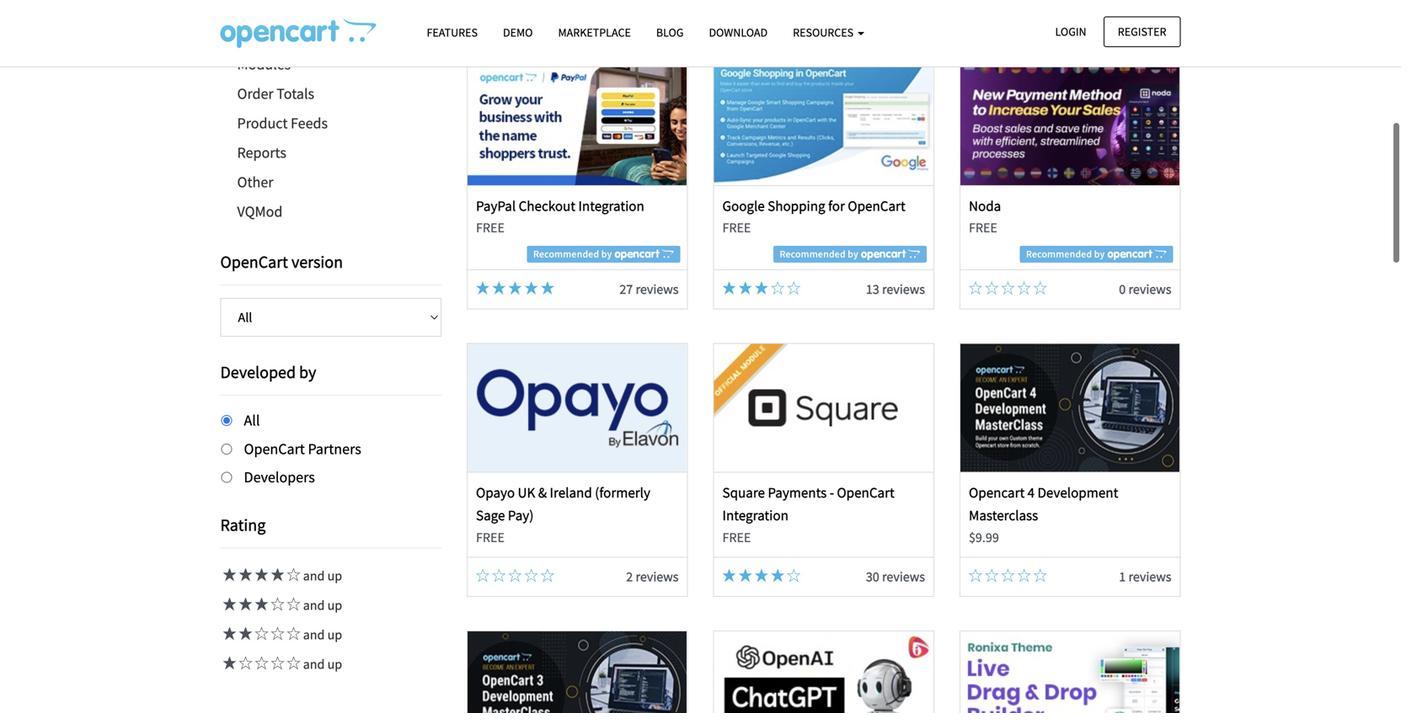 Task type: vqa. For each thing, say whether or not it's contained in the screenshot.
Developers
yes



Task type: describe. For each thing, give the bounding box(es) containing it.
developers
[[244, 461, 315, 480]]

2 and up link from the top
[[220, 590, 342, 607]]

google shopping for opencart image
[[714, 50, 934, 178]]

by
[[299, 354, 316, 375]]

27
[[620, 273, 633, 290]]

3 and up link from the top
[[220, 619, 342, 636]]

&
[[538, 476, 547, 494]]

2 up from the top
[[327, 590, 342, 607]]

demo
[[503, 25, 533, 40]]

2 and from the top
[[303, 590, 325, 607]]

1
[[1119, 561, 1126, 578]]

developed by
[[220, 354, 316, 375]]

and up for second and up link
[[300, 590, 342, 607]]

order
[[237, 77, 274, 96]]

features
[[427, 25, 478, 40]]

reviews for google shopping for opencart
[[882, 273, 925, 290]]

square
[[723, 476, 765, 494]]

blog link
[[644, 18, 696, 47]]

opencart partners
[[244, 432, 361, 451]]

opayo
[[476, 476, 515, 494]]

chatgpt for opencart image
[[714, 624, 934, 714]]

register link
[[1104, 16, 1181, 47]]

free inside paypal checkout integration free
[[476, 212, 505, 229]]

4 up from the top
[[327, 649, 342, 666]]

2
[[626, 561, 633, 578]]

reviews for noda
[[1129, 273, 1172, 290]]

square payments - opencart integration image
[[714, 337, 934, 465]]

reports
[[237, 136, 286, 155]]

vqmod
[[237, 195, 283, 214]]

1 reviews
[[1119, 561, 1172, 578]]

-
[[830, 476, 834, 494]]

0 reviews
[[1119, 273, 1172, 290]]

3 and from the top
[[303, 619, 325, 636]]

download
[[709, 25, 768, 40]]

product feeds link
[[220, 101, 442, 131]]

shipping
[[237, 18, 294, 37]]

product feeds
[[237, 106, 328, 125]]

4 and up link from the top
[[220, 649, 342, 666]]

and up for third and up link from the top
[[300, 619, 342, 636]]

noda
[[969, 189, 1001, 207]]

shipping methods link
[[220, 13, 442, 42]]

blog
[[656, 25, 684, 40]]

square payments - opencart integration free
[[723, 476, 895, 539]]

other link
[[220, 160, 442, 190]]

google shopping for opencart link
[[723, 189, 906, 207]]

free inside noda free
[[969, 212, 998, 229]]

resources
[[793, 25, 856, 40]]

3 up from the top
[[327, 619, 342, 636]]

opencart 3 development masterclass image
[[468, 624, 687, 714]]

1 and from the top
[[303, 560, 325, 577]]

features link
[[414, 18, 490, 47]]

reviews for paypal checkout integration
[[636, 273, 679, 290]]

uk
[[518, 476, 535, 494]]

register
[[1118, 24, 1167, 39]]

order totals link
[[220, 72, 442, 101]]

opencart up developers
[[244, 432, 305, 451]]

2 reviews
[[626, 561, 679, 578]]

vqmod link
[[220, 190, 442, 219]]

(formerly
[[595, 476, 651, 494]]

opencart version
[[220, 244, 343, 265]]

development
[[1038, 476, 1119, 494]]

13
[[866, 273, 880, 290]]

opencart 4 development masterclass $9.99
[[969, 476, 1119, 539]]



Task type: locate. For each thing, give the bounding box(es) containing it.
resources link
[[781, 18, 877, 47]]

integration inside square payments - opencart integration free
[[723, 499, 789, 517]]

reviews
[[636, 273, 679, 290], [882, 273, 925, 290], [1129, 273, 1172, 290], [636, 561, 679, 578], [882, 561, 925, 578], [1129, 561, 1172, 578]]

3 and up from the top
[[300, 619, 342, 636]]

login link
[[1041, 16, 1101, 47]]

marketplace
[[558, 25, 631, 40]]

1 horizontal spatial integration
[[723, 499, 789, 517]]

and up link
[[220, 560, 342, 577], [220, 590, 342, 607], [220, 619, 342, 636], [220, 649, 342, 666]]

reviews right the 30
[[882, 561, 925, 578]]

masterclass
[[969, 499, 1038, 517]]

reviews right 2
[[636, 561, 679, 578]]

and up for 1st and up link from the bottom
[[300, 649, 342, 666]]

4
[[1028, 476, 1035, 494]]

payments
[[768, 476, 827, 494]]

marketplace link
[[546, 18, 644, 47]]

for
[[828, 189, 845, 207]]

noda free
[[969, 189, 1001, 229]]

modules
[[237, 47, 291, 66]]

demo link
[[490, 18, 546, 47]]

free down the paypal
[[476, 212, 505, 229]]

noda link
[[969, 189, 1001, 207]]

reviews right 0
[[1129, 273, 1172, 290]]

30
[[866, 561, 880, 578]]

13 reviews
[[866, 273, 925, 290]]

google
[[723, 189, 765, 207]]

27 reviews
[[620, 273, 679, 290]]

checkout
[[519, 189, 576, 207]]

free inside google shopping for opencart free
[[723, 212, 751, 229]]

totals
[[277, 77, 314, 96]]

1 vertical spatial integration
[[723, 499, 789, 517]]

free inside square payments - opencart integration free
[[723, 522, 751, 539]]

other
[[237, 165, 273, 184]]

featured
[[467, 7, 542, 32]]

opencart right -
[[837, 476, 895, 494]]

None radio
[[221, 436, 232, 447], [221, 465, 232, 476], [221, 436, 232, 447], [221, 465, 232, 476]]

0 vertical spatial integration
[[578, 189, 645, 207]]

1 up from the top
[[327, 560, 342, 577]]

star light image
[[476, 274, 490, 287], [492, 274, 506, 287], [525, 274, 538, 287], [541, 274, 554, 287], [220, 561, 236, 574], [236, 561, 252, 574], [252, 561, 268, 574], [723, 562, 736, 575], [771, 562, 785, 575], [220, 620, 236, 633]]

None radio
[[221, 408, 232, 419]]

google shopping for opencart free
[[723, 189, 906, 229]]

up
[[327, 560, 342, 577], [327, 590, 342, 607], [327, 619, 342, 636], [327, 649, 342, 666]]

4 and from the top
[[303, 649, 325, 666]]

free down noda
[[969, 212, 998, 229]]

noda image
[[961, 50, 1180, 178]]

2 and up from the top
[[300, 590, 342, 607]]

download link
[[696, 18, 781, 47]]

product
[[237, 106, 288, 125]]

paypal checkout integration free
[[476, 189, 645, 229]]

free down square
[[723, 522, 751, 539]]

methods
[[297, 18, 352, 37]]

rating
[[220, 507, 266, 528]]

free
[[476, 212, 505, 229], [723, 212, 751, 229], [969, 212, 998, 229], [476, 522, 505, 539], [723, 522, 751, 539]]

integration
[[578, 189, 645, 207], [723, 499, 789, 517]]

partners
[[308, 432, 361, 451]]

opencart 4 development masterclass image
[[961, 337, 1180, 465]]

reviews right 27
[[636, 273, 679, 290]]

opencart inside square payments - opencart integration free
[[837, 476, 895, 494]]

ireland
[[550, 476, 592, 494]]

reviews for opayo uk & ireland (formerly sage pay)
[[636, 561, 679, 578]]

opencart
[[848, 189, 906, 207], [220, 244, 288, 265], [244, 432, 305, 451], [837, 476, 895, 494]]

1 and up from the top
[[300, 560, 342, 577]]

and up for 4th and up link from the bottom
[[300, 560, 342, 577]]

ronixa theme - opencart live drag and drop page .. image
[[961, 624, 1180, 714]]

integration right checkout
[[578, 189, 645, 207]]

paypal checkout integration image
[[468, 50, 687, 178]]

square payments - opencart integration link
[[723, 476, 895, 517]]

order totals
[[237, 77, 314, 96]]

4 and up from the top
[[300, 649, 342, 666]]

star light image
[[509, 274, 522, 287], [723, 274, 736, 287], [739, 274, 752, 287], [755, 274, 768, 287], [268, 561, 284, 574], [739, 562, 752, 575], [755, 562, 768, 575], [220, 590, 236, 604], [236, 590, 252, 604], [252, 590, 268, 604], [236, 620, 252, 633], [220, 649, 236, 663]]

opayo uk & ireland (formerly sage pay) free
[[476, 476, 651, 539]]

reviews right 13
[[882, 273, 925, 290]]

star light o image
[[787, 274, 801, 287], [969, 274, 983, 287], [985, 274, 999, 287], [476, 562, 490, 575], [509, 562, 522, 575], [541, 562, 554, 575], [985, 562, 999, 575], [268, 590, 284, 604], [284, 590, 300, 604], [268, 620, 284, 633], [236, 649, 252, 663], [268, 649, 284, 663]]

$9.99
[[969, 522, 999, 539]]

opayo uk & ireland (formerly sage pay) image
[[468, 337, 687, 465]]

opencart extensions image
[[220, 18, 376, 48]]

30 reviews
[[866, 561, 925, 578]]

feeds
[[291, 106, 328, 125]]

reports link
[[220, 131, 442, 160]]

free inside opayo uk & ireland (formerly sage pay) free
[[476, 522, 505, 539]]

reviews for opencart 4 development masterclass
[[1129, 561, 1172, 578]]

0
[[1119, 273, 1126, 290]]

opencart down 'vqmod'
[[220, 244, 288, 265]]

shipping methods
[[237, 18, 352, 37]]

pay)
[[508, 499, 534, 517]]

opencart right for at the top right of the page
[[848, 189, 906, 207]]

1 and up link from the top
[[220, 560, 342, 577]]

and
[[303, 560, 325, 577], [303, 590, 325, 607], [303, 619, 325, 636], [303, 649, 325, 666]]

free down sage
[[476, 522, 505, 539]]

opencart 4 development masterclass link
[[969, 476, 1119, 517]]

0 horizontal spatial integration
[[578, 189, 645, 207]]

shopping
[[768, 189, 826, 207]]

all
[[244, 404, 260, 423]]

paypal checkout integration link
[[476, 189, 645, 207]]

opencart
[[969, 476, 1025, 494]]

star light o image
[[771, 274, 785, 287], [1002, 274, 1015, 287], [1018, 274, 1031, 287], [1034, 274, 1047, 287], [284, 561, 300, 574], [492, 562, 506, 575], [525, 562, 538, 575], [787, 562, 801, 575], [969, 562, 983, 575], [1002, 562, 1015, 575], [1018, 562, 1031, 575], [1034, 562, 1047, 575], [252, 620, 268, 633], [284, 620, 300, 633], [252, 649, 268, 663], [284, 649, 300, 663]]

developed
[[220, 354, 296, 375]]

free down google
[[723, 212, 751, 229]]

integration down square
[[723, 499, 789, 517]]

and up
[[300, 560, 342, 577], [300, 590, 342, 607], [300, 619, 342, 636], [300, 649, 342, 666]]

login
[[1056, 24, 1087, 39]]

opayo uk & ireland (formerly sage pay) link
[[476, 476, 651, 517]]

sage
[[476, 499, 505, 517]]

modules link
[[220, 42, 442, 72]]

version
[[292, 244, 343, 265]]

reviews right 1
[[1129, 561, 1172, 578]]

opencart inside google shopping for opencart free
[[848, 189, 906, 207]]

reviews for square payments - opencart integration
[[882, 561, 925, 578]]

paypal
[[476, 189, 516, 207]]

integration inside paypal checkout integration free
[[578, 189, 645, 207]]



